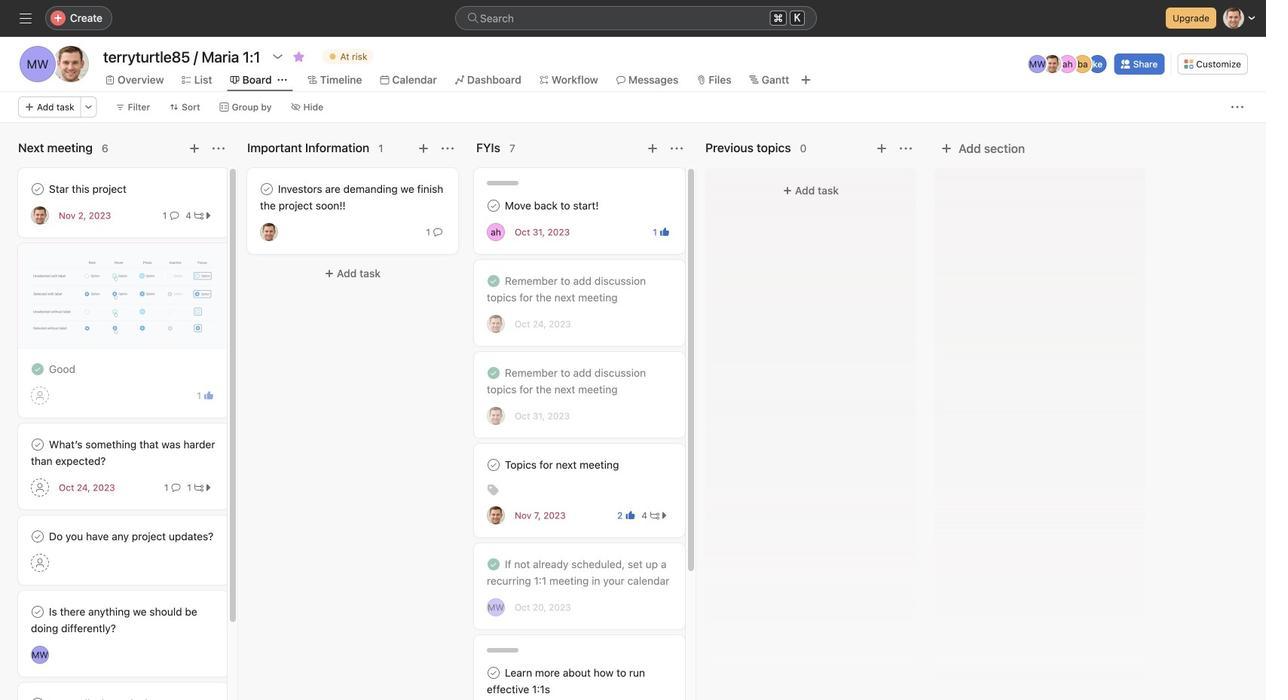 Task type: describe. For each thing, give the bounding box(es) containing it.
completed image
[[485, 364, 503, 382]]

Search tasks, projects, and more text field
[[455, 6, 817, 30]]

1 comment image
[[171, 483, 181, 492]]

1 vertical spatial mark complete checkbox
[[485, 456, 503, 474]]

remove from starred image
[[293, 51, 305, 63]]

completed image for completed option to the bottom
[[485, 556, 503, 574]]

completed image for the leftmost completed option
[[29, 360, 47, 378]]

1 vertical spatial completed checkbox
[[485, 556, 503, 574]]

0 vertical spatial toggle assignee popover image
[[487, 407, 505, 425]]

3 add task image from the left
[[876, 142, 888, 155]]

add tab image
[[800, 74, 812, 86]]

1 vertical spatial 1 like. you liked this task image
[[204, 391, 213, 400]]

0 vertical spatial 1 like. you liked this task image
[[660, 228, 669, 237]]

0 horizontal spatial completed checkbox
[[29, 360, 47, 378]]

1 completed checkbox from the top
[[485, 272, 503, 290]]

tab actions image
[[278, 75, 287, 84]]

more actions image
[[1232, 101, 1244, 113]]

0 vertical spatial mark complete image
[[485, 664, 503, 682]]

expand sidebar image
[[20, 12, 32, 24]]



Task type: locate. For each thing, give the bounding box(es) containing it.
1 vertical spatial toggle assignee popover image
[[31, 646, 49, 664]]

2 vertical spatial mark complete checkbox
[[29, 528, 47, 546]]

Mark complete checkbox
[[29, 436, 47, 454], [485, 456, 503, 474], [29, 528, 47, 546]]

Mark complete checkbox
[[29, 180, 47, 198], [258, 180, 276, 198], [485, 197, 503, 215], [29, 603, 47, 621], [485, 664, 503, 682], [29, 695, 47, 700]]

2 horizontal spatial more section actions image
[[900, 142, 912, 155]]

0 vertical spatial mark complete checkbox
[[29, 436, 47, 454]]

1 horizontal spatial completed checkbox
[[485, 556, 503, 574]]

add task image
[[188, 142, 201, 155]]

toggle assignee popover image
[[487, 407, 505, 425], [31, 646, 49, 664]]

None text field
[[100, 43, 264, 70]]

toggle assignee popover image
[[31, 207, 49, 225], [260, 223, 278, 241], [487, 223, 505, 241], [487, 315, 505, 333], [487, 507, 505, 525], [487, 599, 505, 617]]

mark complete image
[[29, 180, 47, 198], [258, 180, 276, 198], [485, 197, 503, 215], [29, 436, 47, 454], [485, 456, 503, 474], [29, 528, 47, 546], [29, 603, 47, 621]]

add task image
[[418, 142, 430, 155], [647, 142, 659, 155], [876, 142, 888, 155]]

0 horizontal spatial 1 like. you liked this task image
[[204, 391, 213, 400]]

2 horizontal spatial add task image
[[876, 142, 888, 155]]

more section actions image for third add task image from the left
[[900, 142, 912, 155]]

1 horizontal spatial more section actions image
[[671, 142, 683, 155]]

2 likes. you liked this task image
[[626, 511, 635, 520]]

1 more section actions image from the left
[[442, 142, 454, 155]]

more section actions image for 1st add task image from left
[[442, 142, 454, 155]]

1 vertical spatial completed image
[[29, 360, 47, 378]]

0 vertical spatial completed checkbox
[[485, 272, 503, 290]]

show options image
[[272, 51, 284, 63]]

1 horizontal spatial add task image
[[647, 142, 659, 155]]

0 horizontal spatial add task image
[[418, 142, 430, 155]]

0 vertical spatial completed image
[[485, 272, 503, 290]]

0 horizontal spatial more section actions image
[[442, 142, 454, 155]]

0 vertical spatial completed checkbox
[[29, 360, 47, 378]]

None field
[[455, 6, 817, 30]]

1 vertical spatial 1 comment image
[[434, 228, 443, 237]]

2 more section actions image from the left
[[671, 142, 683, 155]]

more section actions image
[[442, 142, 454, 155], [671, 142, 683, 155], [900, 142, 912, 155]]

1 like. you liked this task image
[[660, 228, 669, 237], [204, 391, 213, 400]]

mark complete image
[[485, 664, 503, 682], [29, 695, 47, 700]]

1 vertical spatial completed checkbox
[[485, 364, 503, 382]]

0 vertical spatial 1 comment image
[[170, 211, 179, 220]]

0 horizontal spatial 1 comment image
[[170, 211, 179, 220]]

1 horizontal spatial mark complete image
[[485, 664, 503, 682]]

3 more section actions image from the left
[[900, 142, 912, 155]]

0 horizontal spatial toggle assignee popover image
[[31, 646, 49, 664]]

1 horizontal spatial toggle assignee popover image
[[487, 407, 505, 425]]

1 vertical spatial mark complete image
[[29, 695, 47, 700]]

0 horizontal spatial mark complete image
[[29, 695, 47, 700]]

completed image
[[485, 272, 503, 290], [29, 360, 47, 378], [485, 556, 503, 574]]

2 vertical spatial completed image
[[485, 556, 503, 574]]

2 add task image from the left
[[647, 142, 659, 155]]

1 comment image
[[170, 211, 179, 220], [434, 228, 443, 237]]

more section actions image
[[213, 142, 225, 155]]

2 completed checkbox from the top
[[485, 364, 503, 382]]

Completed checkbox
[[485, 272, 503, 290], [485, 364, 503, 382]]

1 horizontal spatial 1 like. you liked this task image
[[660, 228, 669, 237]]

1 horizontal spatial 1 comment image
[[434, 228, 443, 237]]

Completed checkbox
[[29, 360, 47, 378], [485, 556, 503, 574]]

more section actions image for 2nd add task image from left
[[671, 142, 683, 155]]

more actions image
[[84, 103, 93, 112]]

1 add task image from the left
[[418, 142, 430, 155]]



Task type: vqa. For each thing, say whether or not it's contained in the screenshot.
Add tab icon
yes



